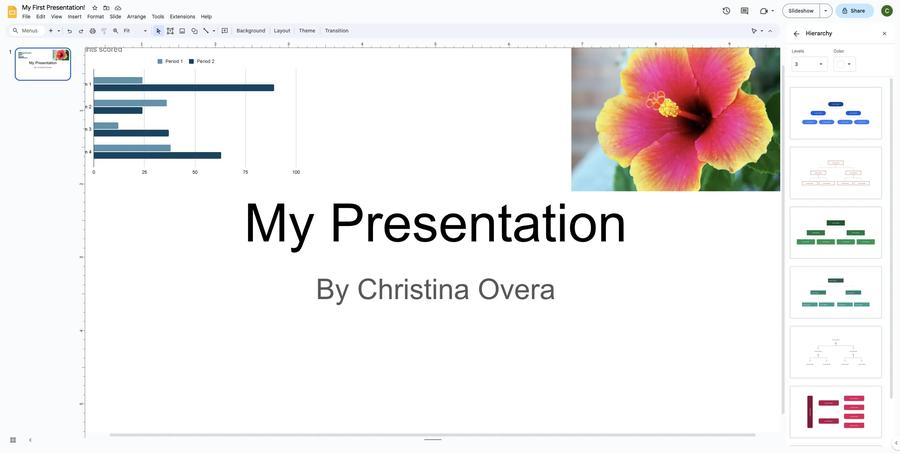 Task type: describe. For each thing, give the bounding box(es) containing it.
insert image image
[[178, 26, 186, 36]]

layout button
[[272, 25, 293, 36]]

layout
[[274, 27, 291, 34]]

Menus field
[[9, 26, 45, 36]]

help menu item
[[198, 12, 215, 21]]

background button
[[234, 25, 269, 36]]

insert menu item
[[65, 12, 85, 21]]

new slide with layout image
[[56, 26, 60, 29]]

slide menu item
[[107, 12, 124, 21]]

background
[[237, 27, 266, 34]]

view menu item
[[48, 12, 65, 21]]

Team hierarchy with three levels that flows left to right. Accent color: #555555, close to dark gray 3. radio
[[787, 442, 886, 454]]

tools menu item
[[149, 12, 167, 21]]

navigation inside hierarchy application
[[0, 41, 79, 454]]

Team hierarchy with three levels with rectangles. Accent color: #0f9d58, close to green 11. radio
[[787, 203, 886, 263]]

menu bar inside menu bar banner
[[19, 9, 215, 21]]

hierarchy
[[807, 30, 833, 37]]

mode and view toolbar
[[749, 23, 777, 38]]

main toolbar
[[45, 25, 352, 36]]

format
[[87, 13, 104, 20]]

Team hierarchy with three levels with naked text labels. Accent color: #9c27b0, close to light purple 12. radio
[[787, 323, 886, 383]]

format menu item
[[85, 12, 107, 21]]

theme button
[[296, 25, 319, 36]]

transition
[[325, 27, 349, 34]]

Zoom text field
[[123, 26, 143, 36]]

hierarchy section
[[787, 23, 895, 454]]

tools
[[152, 13, 164, 20]]

Team hierarchy with three levels with outline on rectangles. Accent color: #db4437, close to light red berry 1. radio
[[787, 143, 886, 203]]

slide
[[110, 13, 121, 20]]

extensions menu item
[[167, 12, 198, 21]]

slideshow button
[[783, 4, 820, 18]]

view
[[51, 13, 62, 20]]

levels
[[792, 49, 805, 54]]



Task type: locate. For each thing, give the bounding box(es) containing it.
option group
[[787, 77, 889, 454]]

arrange
[[127, 13, 146, 20]]

edit menu item
[[33, 12, 48, 21]]

help
[[201, 13, 212, 20]]

start slideshow (⌘+enter) image
[[825, 10, 828, 12]]

Star checkbox
[[90, 3, 100, 13]]

edit
[[36, 13, 45, 20]]

color
[[834, 49, 845, 54]]

Rename text field
[[19, 3, 89, 12]]

share button
[[836, 4, 875, 18]]

file
[[22, 13, 31, 20]]

option group inside the hierarchy section
[[787, 77, 889, 454]]

insert
[[68, 13, 82, 20]]

levels list box
[[792, 48, 829, 72]]

extensions
[[170, 13, 195, 20]]

navigation
[[0, 41, 79, 454]]

3
[[796, 61, 799, 67]]

menu bar
[[19, 9, 215, 21]]

arrange menu item
[[124, 12, 149, 21]]

hierarchy application
[[0, 0, 901, 454]]

color button
[[834, 48, 870, 72]]

Team hierarchy with three levels of rounded rectangles that flows left to right. Accent color: #e91e63, close to light red 1. radio
[[787, 383, 886, 442]]

Zoom field
[[122, 26, 150, 36]]

menu bar containing file
[[19, 9, 215, 21]]

file menu item
[[19, 12, 33, 21]]

shape image
[[190, 26, 199, 36]]

Team hierarchy with three levels with rectangles and left aligned titles. Accent color: #26a69a, close to green 11. radio
[[787, 263, 886, 323]]

share
[[851, 8, 866, 14]]

theme
[[299, 27, 316, 34]]

slideshow
[[789, 8, 814, 14]]

Team hierarchy with three levels with rounded rectangles. Accent color: #4285f4, close to cornflower blue. radio
[[787, 83, 886, 143]]

menu bar banner
[[0, 0, 901, 454]]

transition button
[[322, 25, 352, 36]]



Task type: vqa. For each thing, say whether or not it's contained in the screenshot.
3rd Oct from the bottom of the page
no



